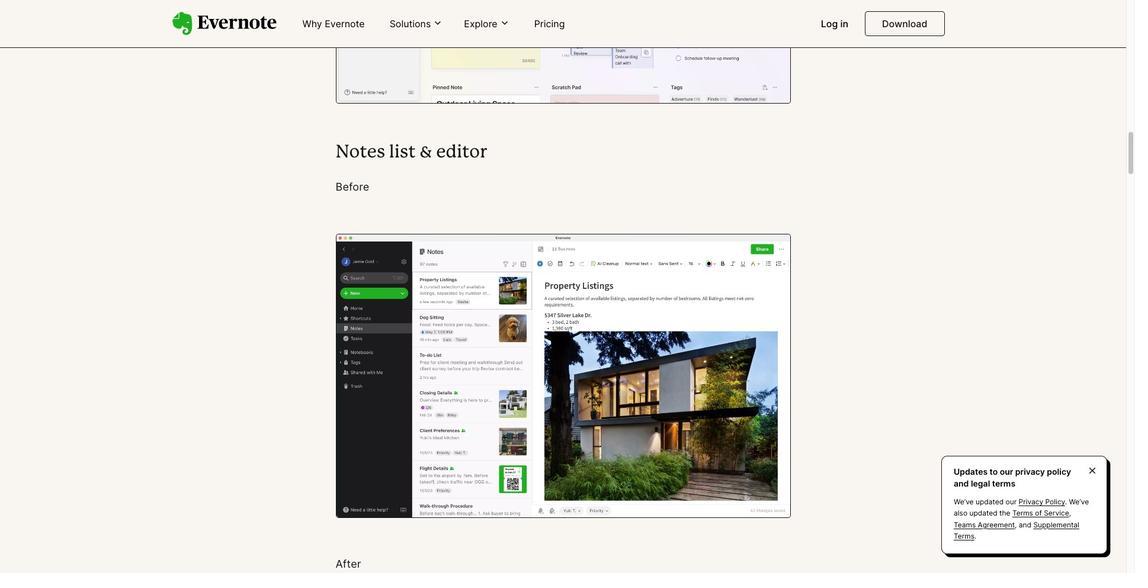 Task type: describe. For each thing, give the bounding box(es) containing it.
old evernote ui - notes list image
[[336, 234, 791, 519]]

in
[[841, 18, 849, 30]]

the
[[1000, 509, 1011, 518]]

. we've also updated the
[[954, 498, 1090, 518]]

terms of service link
[[1013, 509, 1070, 518]]

agreement
[[978, 521, 1015, 530]]

evernote
[[325, 18, 365, 30]]

1 we've from the left
[[954, 498, 974, 507]]

teams
[[954, 521, 976, 530]]

. for . we've also updated the
[[1066, 498, 1068, 507]]

updates to our privacy policy and legal terms
[[954, 467, 1072, 489]]

log in link
[[814, 13, 856, 36]]

editor
[[436, 145, 487, 161]]

our for privacy
[[1000, 467, 1014, 477]]

and inside terms of service , teams agreement , and
[[1019, 521, 1032, 530]]

why
[[303, 18, 322, 30]]

privacy
[[1016, 467, 1046, 477]]

policy
[[1048, 467, 1072, 477]]

terms of service , teams agreement , and
[[954, 509, 1072, 530]]

supplemental
[[1034, 521, 1080, 530]]

explore button
[[461, 17, 513, 30]]

legal
[[971, 479, 991, 489]]

0 vertical spatial updated
[[976, 498, 1004, 507]]

solutions button
[[386, 17, 447, 30]]

supplemental terms
[[954, 521, 1080, 541]]

terms inside supplemental terms
[[954, 532, 975, 541]]

service
[[1045, 509, 1070, 518]]

teams agreement link
[[954, 521, 1015, 530]]

policy
[[1046, 498, 1066, 507]]

supplemental terms link
[[954, 521, 1080, 541]]

log in
[[821, 18, 849, 30]]

before
[[336, 181, 370, 193]]



Task type: locate. For each thing, give the bounding box(es) containing it.
pricing link
[[527, 13, 572, 36]]

why evernote link
[[295, 13, 372, 36]]

updated up the
[[976, 498, 1004, 507]]

we've right policy
[[1070, 498, 1090, 507]]

0 horizontal spatial and
[[954, 479, 969, 489]]

download link
[[865, 11, 945, 36]]

1 horizontal spatial terms
[[1013, 509, 1034, 518]]

. down teams agreement link
[[975, 532, 977, 541]]

and
[[954, 479, 969, 489], [1019, 521, 1032, 530]]

. for .
[[975, 532, 977, 541]]

and down . we've also updated the
[[1019, 521, 1032, 530]]

also
[[954, 509, 968, 518]]

and down "updates"
[[954, 479, 969, 489]]

1 horizontal spatial .
[[1066, 498, 1068, 507]]

our up the
[[1006, 498, 1017, 507]]

0 vertical spatial ,
[[1070, 509, 1072, 518]]

. inside . we've also updated the
[[1066, 498, 1068, 507]]

updated
[[976, 498, 1004, 507], [970, 509, 998, 518]]

and inside updates to our privacy policy and legal terms
[[954, 479, 969, 489]]

. up service on the right
[[1066, 498, 1068, 507]]

1 vertical spatial our
[[1006, 498, 1017, 507]]

terms
[[1013, 509, 1034, 518], [954, 532, 975, 541]]

0 horizontal spatial terms
[[954, 532, 975, 541]]

of
[[1036, 509, 1043, 518]]

0 horizontal spatial ,
[[1015, 521, 1017, 530]]

our up terms
[[1000, 467, 1014, 477]]

updated inside . we've also updated the
[[970, 509, 998, 518]]

our inside updates to our privacy policy and legal terms
[[1000, 467, 1014, 477]]

0 horizontal spatial .
[[975, 532, 977, 541]]

&
[[420, 145, 432, 161]]

explore
[[464, 18, 498, 30]]

terms down privacy
[[1013, 509, 1034, 518]]

to
[[990, 467, 998, 477]]

we've
[[954, 498, 974, 507], [1070, 498, 1090, 507]]

, down . we've also updated the
[[1015, 521, 1017, 530]]

.
[[1066, 498, 1068, 507], [975, 532, 977, 541]]

terms
[[993, 479, 1016, 489]]

1 horizontal spatial ,
[[1070, 509, 1072, 518]]

1 vertical spatial updated
[[970, 509, 998, 518]]

,
[[1070, 509, 1072, 518], [1015, 521, 1017, 530]]

, up supplemental
[[1070, 509, 1072, 518]]

updated up teams agreement link
[[970, 509, 998, 518]]

1 vertical spatial .
[[975, 532, 977, 541]]

our for privacy
[[1006, 498, 1017, 507]]

notes list & editor
[[336, 145, 487, 161]]

0 vertical spatial and
[[954, 479, 969, 489]]

terms down teams
[[954, 532, 975, 541]]

pricing
[[534, 18, 565, 30]]

notes
[[336, 145, 385, 161]]

1 vertical spatial ,
[[1015, 521, 1017, 530]]

0 vertical spatial our
[[1000, 467, 1014, 477]]

1 horizontal spatial and
[[1019, 521, 1032, 530]]

why evernote
[[303, 18, 365, 30]]

1 vertical spatial and
[[1019, 521, 1032, 530]]

download
[[883, 18, 928, 30]]

1 horizontal spatial we've
[[1070, 498, 1090, 507]]

our
[[1000, 467, 1014, 477], [1006, 498, 1017, 507]]

privacy
[[1019, 498, 1044, 507]]

privacy policy link
[[1019, 498, 1066, 507]]

we've updated our privacy policy
[[954, 498, 1066, 507]]

evernote logo image
[[172, 12, 277, 35]]

1 vertical spatial terms
[[954, 532, 975, 541]]

0 vertical spatial terms
[[1013, 509, 1034, 518]]

list
[[389, 145, 416, 161]]

0 horizontal spatial we've
[[954, 498, 974, 507]]

0 vertical spatial .
[[1066, 498, 1068, 507]]

solutions
[[390, 18, 431, 30]]

2 we've from the left
[[1070, 498, 1090, 507]]

we've up also
[[954, 498, 974, 507]]

we've inside . we've also updated the
[[1070, 498, 1090, 507]]

log
[[821, 18, 838, 30]]

updates
[[954, 467, 988, 477]]

after
[[336, 559, 361, 571]]

terms inside terms of service , teams agreement , and
[[1013, 509, 1034, 518]]



Task type: vqa. For each thing, say whether or not it's contained in the screenshot.
quick
no



